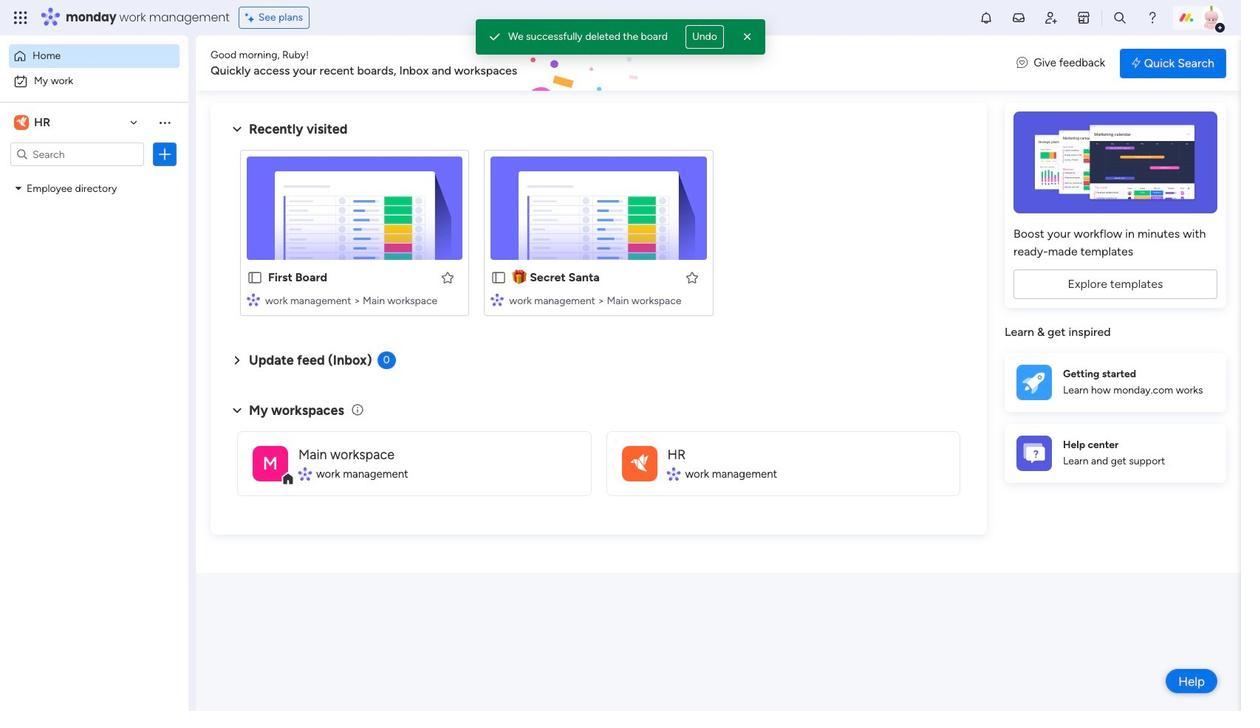 Task type: describe. For each thing, give the bounding box(es) containing it.
2 workspace image from the left
[[16, 115, 27, 131]]

close image
[[740, 30, 755, 44]]

getting started element
[[1005, 353, 1227, 412]]

update feed image
[[1012, 10, 1027, 25]]

add to favorites image
[[685, 270, 700, 285]]

public board image
[[491, 270, 507, 286]]

search everything image
[[1113, 10, 1128, 25]]

notifications image
[[979, 10, 994, 25]]

v2 user feedback image
[[1017, 55, 1028, 72]]

caret down image
[[16, 183, 21, 193]]

close my workspaces image
[[228, 402, 246, 420]]

0 element
[[377, 352, 396, 370]]

v2 bolt switch image
[[1132, 55, 1141, 71]]

component image
[[668, 468, 680, 481]]



Task type: locate. For each thing, give the bounding box(es) containing it.
ruby anderson image
[[1200, 6, 1224, 30]]

add to favorites image
[[441, 270, 456, 285]]

options image
[[157, 147, 172, 162]]

templates image image
[[1018, 112, 1214, 214]]

workspace selection element
[[14, 114, 53, 132]]

1 vertical spatial option
[[9, 69, 180, 93]]

open update feed (inbox) image
[[228, 352, 246, 370]]

workspace image
[[253, 446, 288, 481], [622, 446, 657, 481], [631, 450, 649, 477]]

Search in workspace field
[[31, 146, 123, 163]]

quick search results list box
[[228, 138, 970, 334]]

close recently visited image
[[228, 120, 246, 138]]

help center element
[[1005, 424, 1227, 483]]

2 vertical spatial option
[[0, 175, 188, 178]]

see plans image
[[245, 10, 258, 26]]

alert
[[476, 19, 766, 55]]

workspace image
[[14, 115, 29, 131], [16, 115, 27, 131]]

help image
[[1146, 10, 1160, 25]]

0 vertical spatial option
[[9, 44, 180, 68]]

workspace options image
[[157, 115, 172, 130]]

select product image
[[13, 10, 28, 25]]

list box
[[0, 173, 188, 400]]

invite members image
[[1044, 10, 1059, 25]]

1 workspace image from the left
[[14, 115, 29, 131]]

public board image
[[247, 270, 263, 286]]

monday marketplace image
[[1077, 10, 1092, 25]]

option
[[9, 44, 180, 68], [9, 69, 180, 93], [0, 175, 188, 178]]



Task type: vqa. For each thing, say whether or not it's contained in the screenshot.
"notifications" image
yes



